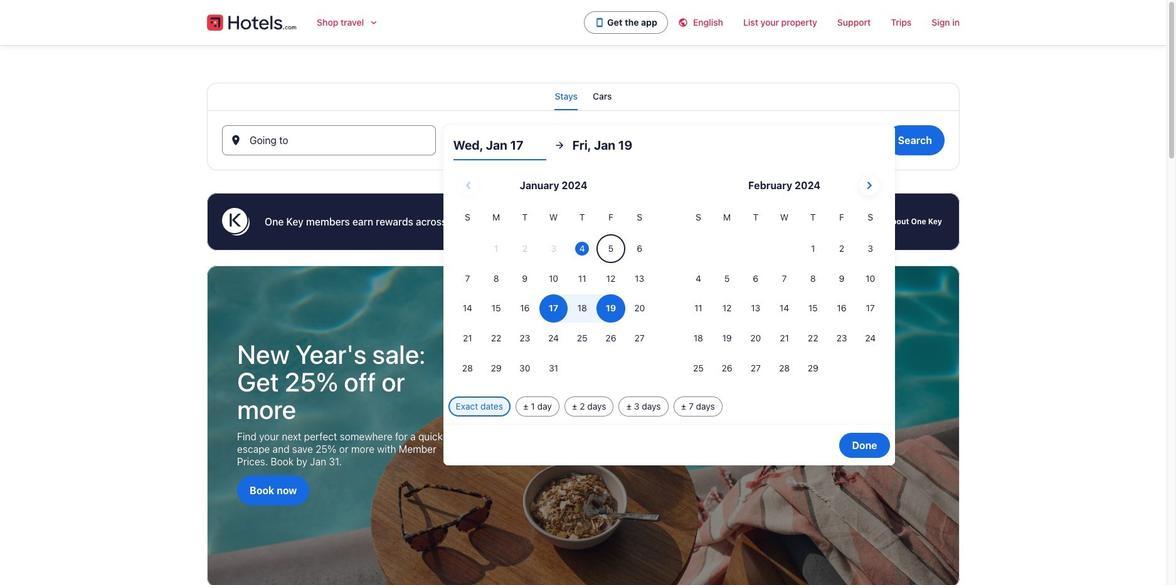Task type: locate. For each thing, give the bounding box(es) containing it.
previous month image
[[461, 178, 476, 193]]

tab list
[[207, 83, 960, 110]]

wooden table with sunglasses image
[[207, 266, 960, 586]]

february 2024 element
[[684, 211, 885, 385]]

application
[[453, 171, 885, 385]]

small image
[[678, 18, 693, 28]]

main content
[[0, 45, 1167, 586]]



Task type: vqa. For each thing, say whether or not it's contained in the screenshot.
'You'
no



Task type: describe. For each thing, give the bounding box(es) containing it.
hotels logo image
[[207, 13, 297, 33]]

download the app button image
[[595, 18, 605, 28]]

today element
[[575, 242, 589, 256]]

directional image
[[554, 140, 565, 151]]

next month image
[[862, 178, 877, 193]]

january 2024 element
[[453, 211, 654, 385]]

shop travel image
[[369, 18, 379, 28]]



